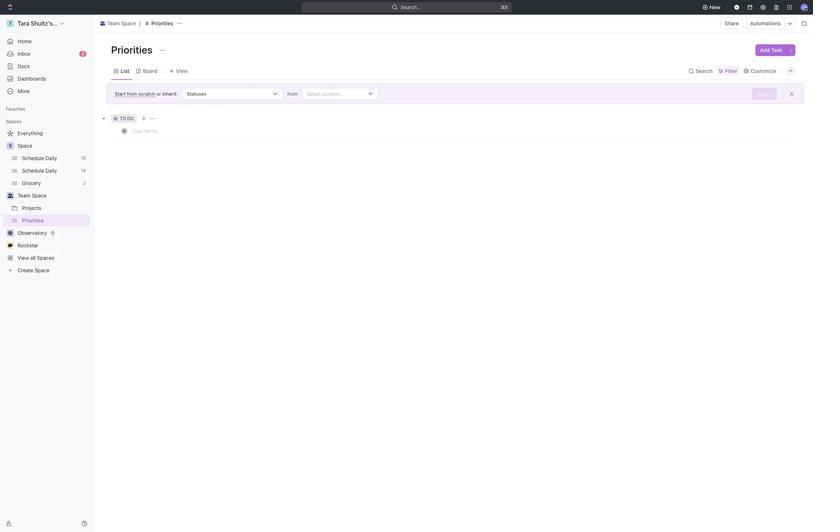 Task type: describe. For each thing, give the bounding box(es) containing it.
sidebar navigation
[[0, 15, 95, 533]]

0 vertical spatial spaces
[[6, 119, 21, 124]]

select location... button
[[298, 88, 383, 100]]

⌘k
[[501, 4, 509, 10]]

schedule daily link for 14
[[22, 165, 78, 177]]

all
[[30, 255, 36, 261]]

grocery
[[22, 180, 41, 186]]

filter button
[[717, 66, 740, 76]]

board link
[[142, 66, 157, 76]]

favorites button
[[3, 105, 28, 114]]

share
[[725, 20, 739, 26]]

create space
[[18, 267, 50, 274]]

do
[[127, 116, 134, 121]]

docs link
[[3, 61, 90, 72]]

schedule daily for 14
[[22, 168, 57, 174]]

schedule for 15
[[22, 155, 44, 161]]

search...
[[401, 4, 422, 10]]

schedule for 14
[[22, 168, 44, 174]]

spaces inside tree
[[37, 255, 54, 261]]

observatory
[[18, 230, 47, 236]]

everything link
[[3, 128, 89, 139]]

/
[[139, 20, 141, 26]]

priorities link inside sidebar navigation
[[22, 215, 89, 227]]

projects
[[22, 205, 41, 211]]

automations button
[[747, 18, 785, 29]]

shultz's
[[31, 20, 53, 27]]

dashboards
[[18, 76, 46, 82]]

home
[[18, 38, 32, 44]]

select location...
[[307, 91, 344, 97]]

schedule daily for 15
[[22, 155, 57, 161]]

Task Name text field
[[132, 125, 346, 137]]

favorites
[[6, 106, 25, 112]]

start from scratch or inherit:
[[115, 91, 178, 97]]

0 vertical spatial team
[[107, 20, 120, 26]]

space up projects
[[32, 193, 47, 199]]

1 horizontal spatial team space link
[[98, 19, 138, 28]]

tara shultz's workspace
[[18, 20, 85, 27]]

jeremy miller's workspace, , element
[[7, 20, 14, 27]]

rockstar link
[[18, 240, 89, 252]]

view for view
[[176, 68, 188, 74]]

0 vertical spatial team space
[[107, 20, 136, 26]]

1 from from the left
[[127, 91, 137, 97]]

select
[[307, 91, 321, 97]]

to
[[120, 116, 126, 121]]

customize button
[[741, 66, 779, 76]]

team inside sidebar navigation
[[18, 193, 30, 199]]

view button
[[167, 62, 190, 80]]

comment image
[[8, 244, 12, 248]]

space, , element
[[7, 142, 14, 150]]

new
[[710, 4, 721, 10]]

more button
[[3, 85, 90, 97]]

scratch
[[139, 91, 155, 97]]

view for view all spaces
[[18, 255, 29, 261]]

tree inside sidebar navigation
[[3, 128, 90, 277]]

home link
[[3, 36, 90, 47]]

15
[[81, 155, 86, 161]]



Task type: locate. For each thing, give the bounding box(es) containing it.
1 daily from the top
[[45, 155, 57, 161]]

space left /
[[121, 20, 136, 26]]

1 vertical spatial priorities link
[[22, 215, 89, 227]]

0 horizontal spatial view
[[18, 255, 29, 261]]

1 horizontal spatial team
[[107, 20, 120, 26]]

t
[[9, 21, 12, 26]]

0 vertical spatial schedule daily
[[22, 155, 57, 161]]

view button
[[167, 66, 190, 76]]

list
[[121, 68, 129, 74]]

1 vertical spatial view
[[18, 255, 29, 261]]

schedule
[[22, 155, 44, 161], [22, 168, 44, 174]]

0 vertical spatial 2
[[82, 51, 84, 56]]

everything
[[18, 130, 43, 136]]

team space link down grocery link
[[18, 190, 89, 202]]

from right the start
[[127, 91, 137, 97]]

space
[[121, 20, 136, 26], [18, 143, 32, 149], [32, 193, 47, 199], [35, 267, 50, 274]]

daily down space link
[[45, 155, 57, 161]]

2 down 14
[[83, 180, 86, 186]]

search button
[[687, 66, 715, 76]]

0 vertical spatial user group image
[[100, 22, 105, 25]]

customize
[[751, 68, 777, 74]]

tree containing everything
[[3, 128, 90, 277]]

priorities right /
[[151, 20, 173, 26]]

user group image
[[100, 22, 105, 25], [8, 194, 13, 198]]

board
[[143, 68, 157, 74]]

statuses
[[187, 91, 206, 97]]

team
[[107, 20, 120, 26], [18, 193, 30, 199]]

grocery link
[[22, 178, 80, 189]]

daily up grocery link
[[45, 168, 57, 174]]

0 horizontal spatial team
[[18, 193, 30, 199]]

view inside the 'view all spaces' link
[[18, 255, 29, 261]]

add task button
[[756, 44, 787, 56]]

share button
[[721, 18, 744, 29]]

inbox
[[18, 51, 30, 57]]

add
[[760, 47, 770, 53]]

1 vertical spatial user group image
[[8, 194, 13, 198]]

statuses button
[[178, 88, 287, 100]]

space down everything
[[18, 143, 32, 149]]

1 vertical spatial team
[[18, 193, 30, 199]]

priorities inside tree
[[22, 217, 44, 224]]

more
[[18, 88, 30, 94]]

1 vertical spatial spaces
[[37, 255, 54, 261]]

1 schedule daily from the top
[[22, 155, 57, 161]]

team space left /
[[107, 20, 136, 26]]

1 vertical spatial team space
[[18, 193, 47, 199]]

space link
[[18, 140, 89, 152]]

schedule up 'grocery'
[[22, 168, 44, 174]]

globe image
[[8, 231, 12, 235]]

view left the all at the left
[[18, 255, 29, 261]]

1 vertical spatial schedule
[[22, 168, 44, 174]]

0 horizontal spatial priorities link
[[22, 215, 89, 227]]

start
[[115, 91, 126, 97]]

1 vertical spatial 2
[[83, 180, 86, 186]]

2 from from the left
[[287, 91, 298, 97]]

2 schedule from the top
[[22, 168, 44, 174]]

start from scratch link
[[115, 91, 155, 97]]

priorities up list
[[111, 44, 155, 56]]

create space link
[[3, 265, 89, 277]]

priorities up observatory
[[22, 217, 44, 224]]

space down the 'view all spaces' link
[[35, 267, 50, 274]]

team space link
[[98, 19, 138, 28], [18, 190, 89, 202]]

0 vertical spatial schedule
[[22, 155, 44, 161]]

schedule daily link for 15
[[22, 153, 78, 164]]

1 schedule from the top
[[22, 155, 44, 161]]

team down 'grocery'
[[18, 193, 30, 199]]

observatory link
[[18, 227, 89, 239]]

1 vertical spatial daily
[[45, 168, 57, 174]]

0 vertical spatial priorities link
[[142, 19, 175, 28]]

rockstar
[[18, 242, 38, 249]]

location...
[[322, 91, 344, 97]]

or
[[156, 91, 161, 97]]

view
[[176, 68, 188, 74], [18, 255, 29, 261]]

1 horizontal spatial priorities link
[[142, 19, 175, 28]]

daily for 15
[[45, 155, 57, 161]]

schedule daily link down space link
[[22, 153, 78, 164]]

daily for 14
[[45, 168, 57, 174]]

priorities link
[[142, 19, 175, 28], [22, 215, 89, 227]]

1 schedule daily link from the top
[[22, 153, 78, 164]]

view all spaces
[[18, 255, 54, 261]]

0 vertical spatial priorities
[[151, 20, 173, 26]]

new button
[[700, 1, 725, 13]]

from left select
[[287, 91, 298, 97]]

1 vertical spatial team space link
[[18, 190, 89, 202]]

projects link
[[22, 202, 89, 214]]

schedule daily down space link
[[22, 155, 57, 161]]

0 horizontal spatial team space link
[[18, 190, 89, 202]]

1 horizontal spatial user group image
[[100, 22, 105, 25]]

create
[[18, 267, 33, 274]]

1 horizontal spatial spaces
[[37, 255, 54, 261]]

view inside view button
[[176, 68, 188, 74]]

from
[[127, 91, 137, 97], [287, 91, 298, 97]]

add task
[[760, 47, 783, 53]]

daily
[[45, 155, 57, 161], [45, 168, 57, 174]]

task
[[771, 47, 783, 53]]

inherit:
[[162, 91, 178, 97]]

jm
[[802, 5, 807, 9]]

view up inherit: at left
[[176, 68, 188, 74]]

to do
[[120, 116, 134, 121]]

0 vertical spatial daily
[[45, 155, 57, 161]]

schedule daily link up grocery link
[[22, 165, 78, 177]]

s
[[9, 143, 12, 149]]

1 vertical spatial schedule daily
[[22, 168, 57, 174]]

0
[[142, 116, 145, 121]]

spaces
[[6, 119, 21, 124], [37, 255, 54, 261]]

2 vertical spatial priorities
[[22, 217, 44, 224]]

priorities
[[151, 20, 173, 26], [111, 44, 155, 56], [22, 217, 44, 224]]

spaces up create space link
[[37, 255, 54, 261]]

dashboards link
[[3, 73, 90, 85]]

schedule daily link
[[22, 153, 78, 164], [22, 165, 78, 177]]

2 daily from the top
[[45, 168, 57, 174]]

view all spaces link
[[3, 252, 89, 264]]

team space up projects
[[18, 193, 47, 199]]

14
[[81, 168, 86, 173]]

0 horizontal spatial user group image
[[8, 194, 13, 198]]

2
[[82, 51, 84, 56], [83, 180, 86, 186]]

0 horizontal spatial from
[[127, 91, 137, 97]]

1 horizontal spatial view
[[176, 68, 188, 74]]

user group image inside team space link
[[100, 22, 105, 25]]

1 vertical spatial priorities
[[111, 44, 155, 56]]

schedule down space link
[[22, 155, 44, 161]]

list link
[[119, 66, 129, 76]]

team left /
[[107, 20, 120, 26]]

1 horizontal spatial from
[[287, 91, 298, 97]]

1 horizontal spatial team space
[[107, 20, 136, 26]]

spaces down favorites button
[[6, 119, 21, 124]]

docs
[[18, 63, 30, 69]]

0 vertical spatial team space link
[[98, 19, 138, 28]]

0 horizontal spatial team space
[[18, 193, 47, 199]]

1 vertical spatial schedule daily link
[[22, 165, 78, 177]]

2 down workspace
[[82, 51, 84, 56]]

tree
[[3, 128, 90, 277]]

workspace
[[54, 20, 85, 27]]

0 horizontal spatial spaces
[[6, 119, 21, 124]]

team space
[[107, 20, 136, 26], [18, 193, 47, 199]]

schedule daily
[[22, 155, 57, 161], [22, 168, 57, 174]]

filter
[[725, 68, 738, 74]]

team space inside sidebar navigation
[[18, 193, 47, 199]]

automations
[[750, 20, 781, 26]]

2 schedule daily from the top
[[22, 168, 57, 174]]

team space link left /
[[98, 19, 138, 28]]

0 vertical spatial schedule daily link
[[22, 153, 78, 164]]

schedule daily up 'grocery'
[[22, 168, 57, 174]]

jm button
[[799, 1, 810, 13]]

user group image inside sidebar navigation
[[8, 194, 13, 198]]

tara
[[18, 20, 29, 27]]

priorities link down "projects" link
[[22, 215, 89, 227]]

0 vertical spatial view
[[176, 68, 188, 74]]

2 schedule daily link from the top
[[22, 165, 78, 177]]

priorities link right /
[[142, 19, 175, 28]]

search
[[696, 68, 713, 74]]



Task type: vqa. For each thing, say whether or not it's contained in the screenshot.
1st the Schedule Daily from the bottom
yes



